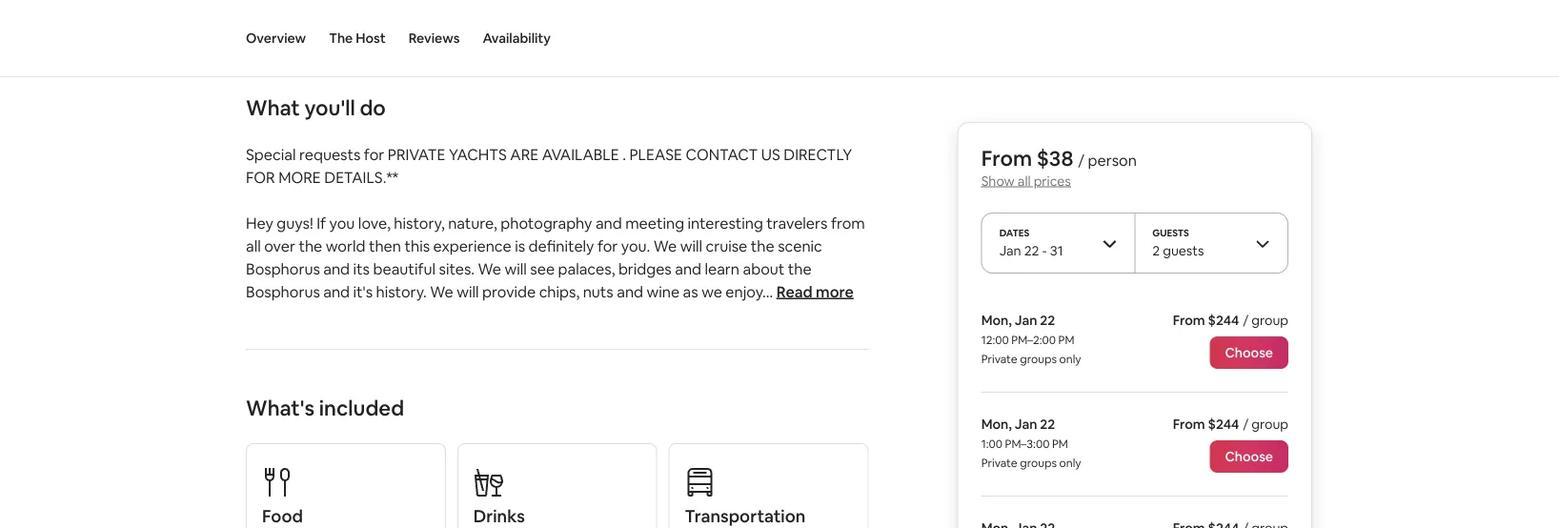 Task type: locate. For each thing, give the bounding box(es) containing it.
you.
[[621, 236, 650, 255]]

1 horizontal spatial for
[[598, 236, 618, 255]]

0 vertical spatial from $244 / group
[[1173, 312, 1289, 329]]

pm right "pm–3:00"
[[1052, 437, 1068, 451]]

mon, up 12:00
[[981, 312, 1012, 329]]

1 vertical spatial choose
[[1225, 448, 1273, 465]]

private inside mon, jan 22 1:00 pm–3:00 pm private groups only
[[981, 456, 1018, 470]]

2 $244 from the top
[[1208, 416, 1240, 433]]

1 vertical spatial for
[[598, 236, 618, 255]]

1 $244 from the top
[[1208, 312, 1240, 329]]

groups down pm–2:00
[[1020, 352, 1057, 367]]

22 inside mon, jan 22 12:00 pm–2:00 pm private groups only
[[1040, 312, 1056, 329]]

1 group from the top
[[1252, 312, 1289, 329]]

group for mon, jan 22 12:00 pm–2:00 pm private groups only
[[1252, 312, 1289, 329]]

private down 12:00
[[981, 352, 1018, 367]]

1 vertical spatial we
[[478, 259, 501, 278]]

pm–3:00
[[1005, 437, 1050, 451]]

pm inside mon, jan 22 1:00 pm–3:00 pm private groups only
[[1052, 437, 1068, 451]]

we down meeting
[[654, 236, 677, 255]]

0 vertical spatial groups
[[1020, 352, 1057, 367]]

2 vertical spatial jan
[[1015, 416, 1037, 433]]

1 vertical spatial groups
[[1020, 456, 1057, 470]]

1 vertical spatial pm
[[1052, 437, 1068, 451]]

pm–2:00
[[1012, 333, 1056, 347]]

22 for 31
[[1024, 242, 1039, 259]]

22 inside mon, jan 22 1:00 pm–3:00 pm private groups only
[[1040, 416, 1056, 433]]

22 up pm–2:00
[[1040, 312, 1056, 329]]

0 vertical spatial group
[[1252, 312, 1289, 329]]

jan inside dates jan 22 - 31
[[1000, 242, 1021, 259]]

0 vertical spatial mon,
[[981, 312, 1012, 329]]

2 vertical spatial from
[[1173, 416, 1205, 433]]

0 vertical spatial 22
[[1024, 242, 1039, 259]]

2 vertical spatial will
[[457, 282, 479, 301]]

the down scenic
[[788, 259, 812, 278]]

its
[[353, 259, 370, 278]]

1 from $244 / group from the top
[[1173, 312, 1289, 329]]

chips,
[[539, 282, 580, 301]]

private for mon, jan 22 1:00 pm–3:00 pm private groups only
[[981, 456, 1018, 470]]

from
[[831, 213, 865, 233]]

0 horizontal spatial all
[[246, 236, 261, 255]]

overview
[[246, 30, 306, 47]]

mon, inside mon, jan 22 12:00 pm–2:00 pm private groups only
[[981, 312, 1012, 329]]

jan up "pm–3:00"
[[1015, 416, 1037, 433]]

0 vertical spatial jan
[[1000, 242, 1021, 259]]

private
[[981, 352, 1018, 367], [981, 456, 1018, 470]]

drinks
[[474, 505, 525, 528]]

1 only from the top
[[1060, 352, 1081, 367]]

only inside mon, jan 22 1:00 pm–3:00 pm private groups only
[[1060, 456, 1081, 470]]

nature,
[[448, 213, 497, 233]]

transportation
[[685, 505, 806, 528]]

1 groups from the top
[[1020, 352, 1057, 367]]

1 choose link from the top
[[1210, 336, 1289, 369]]

jan up pm–2:00
[[1015, 312, 1037, 329]]

2 groups from the top
[[1020, 456, 1057, 470]]

some info has been automatically translated.
[[273, 31, 586, 50]]

enjoy…
[[726, 282, 773, 301]]

2 vertical spatial 22
[[1040, 416, 1056, 433]]

pm right pm–2:00
[[1059, 333, 1075, 347]]

only for mon, jan 22 12:00 pm–2:00 pm private groups only
[[1060, 352, 1081, 367]]

do
[[360, 94, 386, 121]]

this
[[405, 236, 430, 255]]

0 horizontal spatial for
[[364, 144, 384, 164]]

all
[[1018, 172, 1031, 189], [246, 236, 261, 255]]

jan for -
[[1000, 242, 1021, 259]]

guys!
[[277, 213, 313, 233]]

the down if
[[299, 236, 322, 255]]

jan inside mon, jan 22 1:00 pm–3:00 pm private groups only
[[1015, 416, 1037, 433]]

22 up "pm–3:00"
[[1040, 416, 1056, 433]]

0 vertical spatial from
[[981, 144, 1032, 172]]

0 vertical spatial $244
[[1208, 312, 1240, 329]]

are
[[510, 144, 539, 164]]

will
[[680, 236, 702, 255], [505, 259, 527, 278], [457, 282, 479, 301]]

groups for mon, jan 22 1:00 pm–3:00 pm private groups only
[[1020, 456, 1057, 470]]

from $244 / group
[[1173, 312, 1289, 329], [1173, 416, 1289, 433]]

experience
[[433, 236, 512, 255]]

0 horizontal spatial we
[[430, 282, 454, 301]]

0 vertical spatial for
[[364, 144, 384, 164]]

1 vertical spatial choose link
[[1210, 440, 1289, 473]]

0 vertical spatial choose
[[1225, 344, 1273, 361]]

us
[[761, 144, 781, 164]]

0 vertical spatial will
[[680, 236, 702, 255]]

22 left "-"
[[1024, 242, 1039, 259]]

1 horizontal spatial all
[[1018, 172, 1031, 189]]

1 vertical spatial $244
[[1208, 416, 1240, 433]]

pm inside mon, jan 22 12:00 pm–2:00 pm private groups only
[[1059, 333, 1075, 347]]

1 vertical spatial bosphorus
[[246, 282, 320, 301]]

history.
[[376, 282, 427, 301]]

palaces,
[[558, 259, 615, 278]]

groups inside mon, jan 22 1:00 pm–3:00 pm private groups only
[[1020, 456, 1057, 470]]

$244
[[1208, 312, 1240, 329], [1208, 416, 1240, 433]]

mon, up the 1:00
[[981, 416, 1012, 433]]

22 inside dates jan 22 - 31
[[1024, 242, 1039, 259]]

definitely
[[529, 236, 594, 255]]

if
[[317, 213, 326, 233]]

groups inside mon, jan 22 12:00 pm–2:00 pm private groups only
[[1020, 352, 1057, 367]]

private down the 1:00
[[981, 456, 1018, 470]]

2 horizontal spatial will
[[680, 236, 702, 255]]

1 vertical spatial group
[[1252, 416, 1289, 433]]

world
[[326, 236, 365, 255]]

nuts
[[583, 282, 614, 301]]

jan for 12:00
[[1015, 312, 1037, 329]]

0 vertical spatial all
[[1018, 172, 1031, 189]]

from inside from $38 / person show all prices
[[981, 144, 1032, 172]]

1 vertical spatial will
[[505, 259, 527, 278]]

1 vertical spatial all
[[246, 236, 261, 255]]

2 from $244 / group from the top
[[1173, 416, 1289, 433]]

0 vertical spatial private
[[981, 352, 1018, 367]]

2 vertical spatial /
[[1243, 416, 1249, 433]]

1 choose from the top
[[1225, 344, 1273, 361]]

show all prices button
[[981, 172, 1071, 189]]

mon,
[[981, 312, 1012, 329], [981, 416, 1012, 433]]

as
[[683, 282, 698, 301]]

1 vertical spatial from
[[1173, 312, 1205, 329]]

$244 for mon, jan 22 12:00 pm–2:00 pm private groups only
[[1208, 312, 1240, 329]]

and down "bridges"
[[617, 282, 643, 301]]

0 vertical spatial pm
[[1059, 333, 1075, 347]]

2 choose from the top
[[1225, 448, 1273, 465]]

for left you.
[[598, 236, 618, 255]]

1 vertical spatial private
[[981, 456, 1018, 470]]

dates jan 22 - 31
[[1000, 226, 1063, 259]]

0 horizontal spatial will
[[457, 282, 479, 301]]

from for mon, jan 22 12:00 pm–2:00 pm private groups only
[[1173, 312, 1205, 329]]

0 horizontal spatial the
[[299, 236, 322, 255]]

choose for mon, jan 22 12:00 pm–2:00 pm private groups only
[[1225, 344, 1273, 361]]

0 vertical spatial bosphorus
[[246, 259, 320, 278]]

contact
[[686, 144, 758, 164]]

1 mon, from the top
[[981, 312, 1012, 329]]

all inside from $38 / person show all prices
[[1018, 172, 1031, 189]]

all inside hey guys! if you love, history, nature, photography and meeting interesting travelers from all over the world then this experience is definitely for you. we will cruise the scenic bosphorus and its beautiful sites. we will see palaces, bridges and learn about the bosphorus and it's history. we will provide chips, nuts and wine as we enjoy…
[[246, 236, 261, 255]]

all right "show"
[[1018, 172, 1031, 189]]

been
[[373, 31, 409, 50]]

more
[[278, 167, 321, 187]]

we
[[654, 236, 677, 255], [478, 259, 501, 278], [430, 282, 454, 301]]

read more button
[[777, 280, 854, 303]]

1 vertical spatial jan
[[1015, 312, 1037, 329]]

love,
[[358, 213, 391, 233]]

jan inside mon, jan 22 12:00 pm–2:00 pm private groups only
[[1015, 312, 1037, 329]]

2 private from the top
[[981, 456, 1018, 470]]

from
[[981, 144, 1032, 172], [1173, 312, 1205, 329], [1173, 416, 1205, 433]]

reviews button
[[409, 0, 460, 76]]

bosphorus
[[246, 259, 320, 278], [246, 282, 320, 301]]

for up details.**
[[364, 144, 384, 164]]

1 vertical spatial 22
[[1040, 312, 1056, 329]]

groups down "pm–3:00"
[[1020, 456, 1057, 470]]

1 vertical spatial only
[[1060, 456, 1081, 470]]

2
[[1153, 242, 1160, 259]]

reviews
[[409, 30, 460, 47]]

and
[[596, 213, 622, 233], [323, 259, 350, 278], [675, 259, 702, 278], [323, 282, 350, 301], [617, 282, 643, 301]]

2 only from the top
[[1060, 456, 1081, 470]]

special
[[246, 144, 296, 164]]

will left the cruise
[[680, 236, 702, 255]]

2 choose link from the top
[[1210, 440, 1289, 473]]

group
[[1252, 312, 1289, 329], [1252, 416, 1289, 433]]

2 group from the top
[[1252, 416, 1289, 433]]

jan
[[1000, 242, 1021, 259], [1015, 312, 1037, 329], [1015, 416, 1037, 433]]

0 vertical spatial only
[[1060, 352, 1081, 367]]

we down experience
[[478, 259, 501, 278]]

2 bosphorus from the top
[[246, 282, 320, 301]]

learn
[[705, 259, 740, 278]]

will down is on the top
[[505, 259, 527, 278]]

private inside mon, jan 22 12:00 pm–2:00 pm private groups only
[[981, 352, 1018, 367]]

the host
[[329, 30, 386, 47]]

only for mon, jan 22 1:00 pm–3:00 pm private groups only
[[1060, 456, 1081, 470]]

/ for mon, jan 22 1:00 pm–3:00 pm private groups only
[[1243, 416, 1249, 433]]

0 vertical spatial choose link
[[1210, 336, 1289, 369]]

for inside special requests for private yachts are available . please contact us directly for more details.**
[[364, 144, 384, 164]]

groups for mon, jan 22 12:00 pm–2:00 pm private groups only
[[1020, 352, 1057, 367]]

choose
[[1225, 344, 1273, 361], [1225, 448, 1273, 465]]

translated.
[[511, 31, 586, 50]]

guests
[[1163, 242, 1204, 259]]

12:00
[[981, 333, 1009, 347]]

all down hey
[[246, 236, 261, 255]]

pm
[[1059, 333, 1075, 347], [1052, 437, 1068, 451]]

2 mon, from the top
[[981, 416, 1012, 433]]

the up about
[[751, 236, 775, 255]]

mon, inside mon, jan 22 1:00 pm–3:00 pm private groups only
[[981, 416, 1012, 433]]

1 vertical spatial mon,
[[981, 416, 1012, 433]]

and left it's
[[323, 282, 350, 301]]

from $244 / group for mon, jan 22 1:00 pm–3:00 pm private groups only
[[1173, 416, 1289, 433]]

you'll
[[304, 94, 355, 121]]

read more
[[777, 282, 854, 301]]

1 vertical spatial /
[[1243, 312, 1249, 329]]

only inside mon, jan 22 12:00 pm–2:00 pm private groups only
[[1060, 352, 1081, 367]]

0 vertical spatial /
[[1078, 150, 1085, 170]]

jan down dates
[[1000, 242, 1021, 259]]

overview button
[[246, 0, 306, 76]]

22 for pm–3:00
[[1040, 416, 1056, 433]]

will down the "sites."
[[457, 282, 479, 301]]

1 vertical spatial from $244 / group
[[1173, 416, 1289, 433]]

cruise
[[706, 236, 748, 255]]

1 private from the top
[[981, 352, 1018, 367]]

history,
[[394, 213, 445, 233]]

group for mon, jan 22 1:00 pm–3:00 pm private groups only
[[1252, 416, 1289, 433]]

we down the "sites."
[[430, 282, 454, 301]]

2 horizontal spatial we
[[654, 236, 677, 255]]



Task type: vqa. For each thing, say whether or not it's contained in the screenshot.
CONTACT
yes



Task type: describe. For each thing, give the bounding box(es) containing it.
what you'll do
[[246, 94, 386, 121]]

some
[[273, 31, 313, 50]]

1 horizontal spatial the
[[751, 236, 775, 255]]

mon, jan 22 1:00 pm–3:00 pm private groups only
[[981, 416, 1081, 470]]

and up you.
[[596, 213, 622, 233]]

show
[[981, 172, 1015, 189]]

person
[[1088, 150, 1137, 170]]

please
[[630, 144, 682, 164]]

31
[[1050, 242, 1063, 259]]

-
[[1042, 242, 1047, 259]]

prices
[[1034, 172, 1071, 189]]

what's
[[246, 394, 315, 421]]

provide
[[482, 282, 536, 301]]

automatically
[[413, 31, 507, 50]]

more
[[816, 282, 854, 301]]

2 vertical spatial we
[[430, 282, 454, 301]]

guests 2 guests
[[1153, 226, 1204, 259]]

hey
[[246, 213, 273, 233]]

private
[[388, 144, 446, 164]]

info
[[316, 31, 343, 50]]

directly
[[784, 144, 852, 164]]

availability button
[[483, 0, 551, 76]]

we
[[702, 282, 722, 301]]

choose link for mon, jan 22 12:00 pm–2:00 pm private groups only
[[1210, 336, 1289, 369]]

food
[[262, 505, 303, 528]]

.
[[623, 144, 626, 164]]

availability
[[483, 30, 551, 47]]

1:00
[[981, 437, 1003, 451]]

travelers
[[767, 213, 828, 233]]

what's included
[[246, 394, 404, 421]]

mon, for mon, jan 22 12:00 pm–2:00 pm private groups only
[[981, 312, 1012, 329]]

and down world
[[323, 259, 350, 278]]

$244 for mon, jan 22 1:00 pm–3:00 pm private groups only
[[1208, 416, 1240, 433]]

mon, jan 22 12:00 pm–2:00 pm private groups only
[[981, 312, 1081, 367]]

yachts
[[449, 144, 507, 164]]

available
[[542, 144, 619, 164]]

pm for mon, jan 22 12:00 pm–2:00 pm private groups only
[[1059, 333, 1075, 347]]

guests
[[1153, 226, 1189, 239]]

details.**
[[324, 167, 398, 187]]

mon, for mon, jan 22 1:00 pm–3:00 pm private groups only
[[981, 416, 1012, 433]]

private for mon, jan 22 12:00 pm–2:00 pm private groups only
[[981, 352, 1018, 367]]

from $244 / group for mon, jan 22 12:00 pm–2:00 pm private groups only
[[1173, 312, 1289, 329]]

scenic
[[778, 236, 822, 255]]

/ inside from $38 / person show all prices
[[1078, 150, 1085, 170]]

read
[[777, 282, 813, 301]]

see
[[530, 259, 555, 278]]

then
[[369, 236, 401, 255]]

photography
[[501, 213, 592, 233]]

1 horizontal spatial will
[[505, 259, 527, 278]]

bridges
[[619, 259, 672, 278]]

from for mon, jan 22 1:00 pm–3:00 pm private groups only
[[1173, 416, 1205, 433]]

has
[[346, 31, 370, 50]]

pm for mon, jan 22 1:00 pm–3:00 pm private groups only
[[1052, 437, 1068, 451]]

you
[[329, 213, 355, 233]]

1 horizontal spatial we
[[478, 259, 501, 278]]

interesting
[[688, 213, 763, 233]]

hey guys! if you love, history, nature, photography and meeting interesting travelers from all over the world then this experience is definitely for you. we will cruise the scenic bosphorus and its beautiful sites. we will see palaces, bridges and learn about the bosphorus and it's history. we will provide chips, nuts and wine as we enjoy…
[[246, 213, 865, 301]]

meeting
[[625, 213, 684, 233]]

22 for pm–2:00
[[1040, 312, 1056, 329]]

for
[[246, 167, 275, 187]]

over
[[264, 236, 295, 255]]

choose for mon, jan 22 1:00 pm–3:00 pm private groups only
[[1225, 448, 1273, 465]]

1 bosphorus from the top
[[246, 259, 320, 278]]

choose link for mon, jan 22 1:00 pm–3:00 pm private groups only
[[1210, 440, 1289, 473]]

and up as
[[675, 259, 702, 278]]

sites.
[[439, 259, 475, 278]]

about
[[743, 259, 785, 278]]

dates
[[1000, 226, 1030, 239]]

/ for mon, jan 22 12:00 pm–2:00 pm private groups only
[[1243, 312, 1249, 329]]

from $38 / person show all prices
[[981, 144, 1137, 189]]

wine
[[647, 282, 680, 301]]

included
[[319, 394, 404, 421]]

requests
[[299, 144, 361, 164]]

2 horizontal spatial the
[[788, 259, 812, 278]]

is
[[515, 236, 525, 255]]

what
[[246, 94, 300, 121]]

the
[[329, 30, 353, 47]]

special requests for private yachts are available . please contact us directly for more details.**
[[246, 144, 852, 187]]

the host button
[[329, 0, 386, 76]]

$38
[[1037, 144, 1074, 172]]

it's
[[353, 282, 373, 301]]

0 vertical spatial we
[[654, 236, 677, 255]]

host
[[356, 30, 386, 47]]

beautiful
[[373, 259, 436, 278]]

jan for 1:00
[[1015, 416, 1037, 433]]

for inside hey guys! if you love, history, nature, photography and meeting interesting travelers from all over the world then this experience is definitely for you. we will cruise the scenic bosphorus and its beautiful sites. we will see palaces, bridges and learn about the bosphorus and it's history. we will provide chips, nuts and wine as we enjoy…
[[598, 236, 618, 255]]



